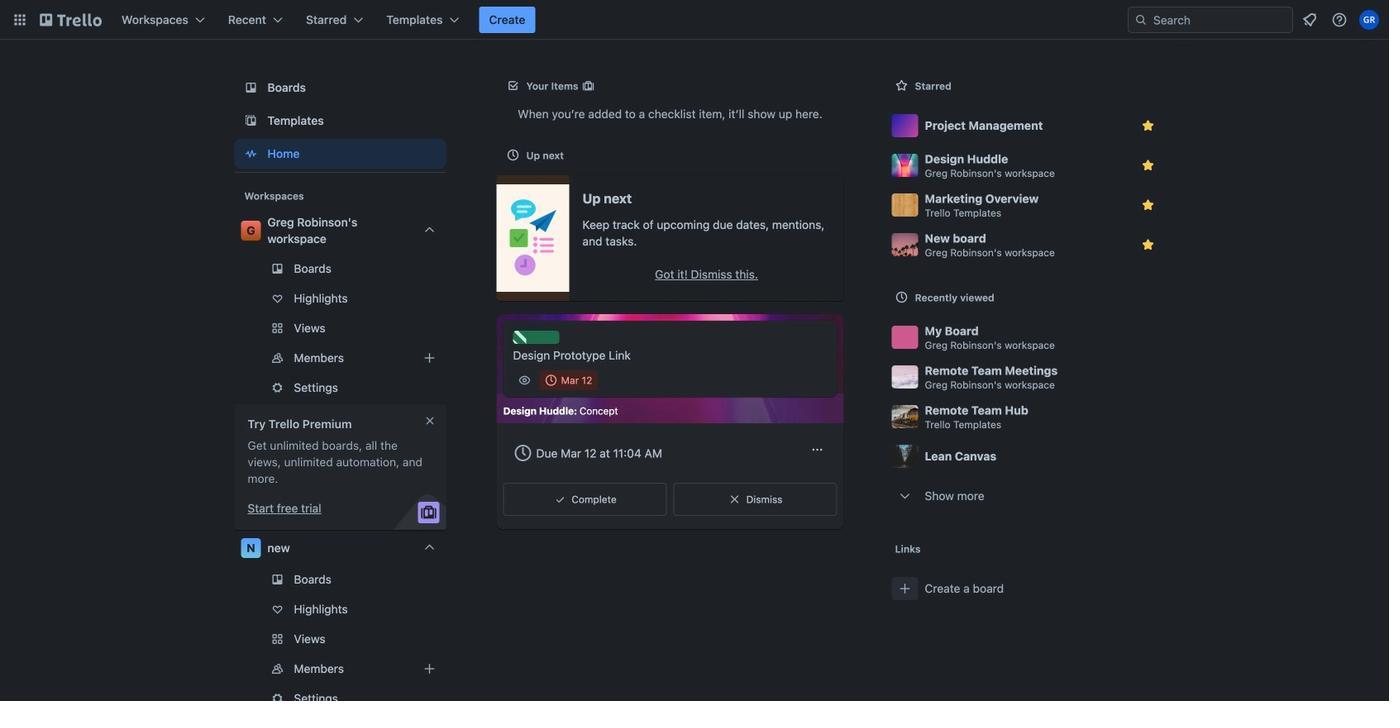 Task type: locate. For each thing, give the bounding box(es) containing it.
1 vertical spatial add image
[[420, 659, 440, 679]]

click to unstar new board. it will be removed from your starred list. image
[[1140, 237, 1157, 253]]

back to home image
[[40, 7, 102, 33]]

click to unstar project management. it will be removed from your starred list. image
[[1140, 117, 1157, 134]]

0 vertical spatial add image
[[420, 348, 440, 368]]

board image
[[241, 78, 261, 98]]

open information menu image
[[1332, 12, 1348, 28]]

home image
[[241, 144, 261, 164]]

Search field
[[1148, 8, 1293, 31]]

0 notifications image
[[1300, 10, 1320, 30]]

greg robinson (gregrobinson96) image
[[1360, 10, 1380, 30]]

add image
[[420, 348, 440, 368], [420, 659, 440, 679]]

color: green, title: none image
[[513, 331, 560, 344]]

click to unstar marketing overview. it will be removed from your starred list. image
[[1140, 197, 1157, 213]]



Task type: vqa. For each thing, say whether or not it's contained in the screenshot.
first Starred Icon
no



Task type: describe. For each thing, give the bounding box(es) containing it.
template board image
[[241, 111, 261, 131]]

2 add image from the top
[[420, 659, 440, 679]]

1 add image from the top
[[420, 348, 440, 368]]

search image
[[1135, 13, 1148, 26]]

click to unstar design huddle . it will be removed from your starred list. image
[[1140, 157, 1157, 174]]

primary element
[[0, 0, 1389, 40]]



